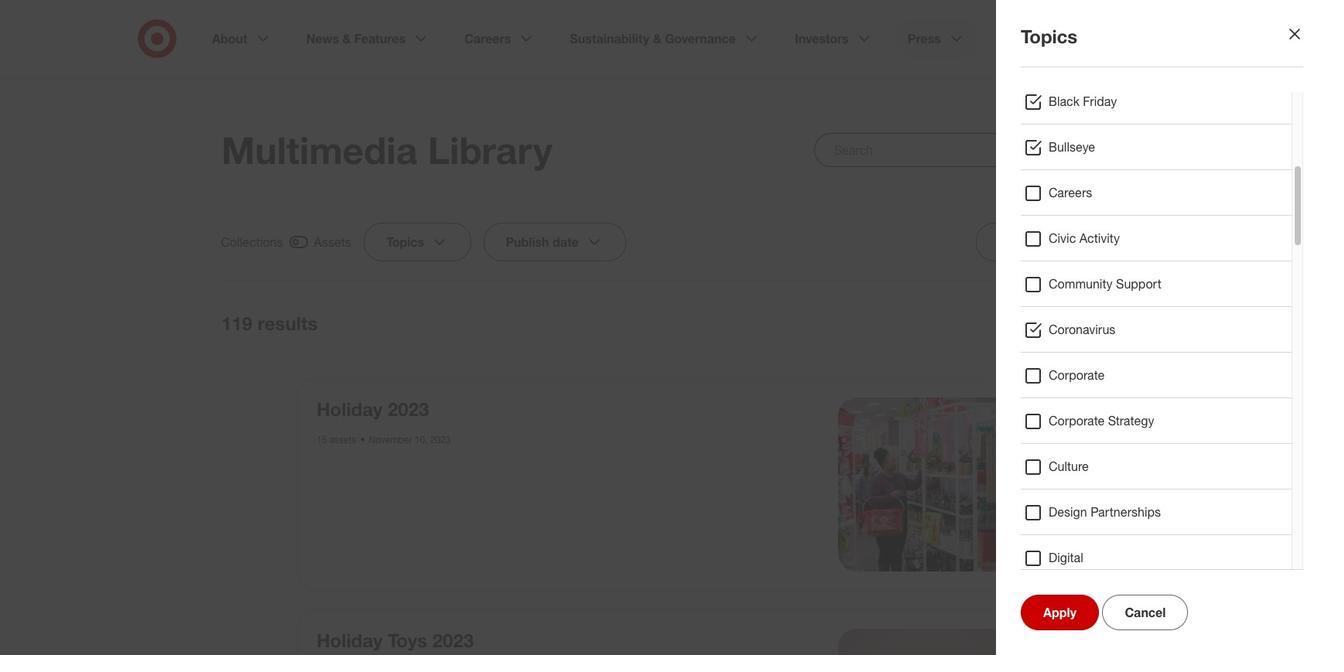Task type: locate. For each thing, give the bounding box(es) containing it.
corporate for corporate strategy
[[1049, 413, 1105, 429]]

corporate right the corporate checkbox on the right bottom of page
[[1049, 368, 1105, 383]]

2 holiday from the top
[[317, 629, 383, 652]]

Culture checkbox
[[1024, 458, 1043, 477]]

strategy
[[1108, 413, 1155, 429]]

digital
[[1049, 550, 1084, 566]]

Search search field
[[815, 133, 1107, 167]]

Corporate Strategy checkbox
[[1024, 413, 1043, 431]]

careers
[[1049, 185, 1093, 200]]

publish date button
[[484, 223, 626, 262]]

15 assets
[[317, 434, 356, 446]]

corporate
[[1049, 368, 1105, 383], [1049, 413, 1105, 429]]

unchecked image
[[1064, 314, 1082, 333]]

holiday toys 2023 link
[[317, 629, 474, 652]]

None checkbox
[[221, 232, 352, 252]]

1 horizontal spatial topics
[[1021, 25, 1078, 48]]

1 holiday from the top
[[317, 398, 383, 421]]

2023
[[388, 398, 429, 421], [430, 434, 451, 446], [433, 629, 474, 652]]

community
[[1049, 276, 1113, 292]]

0 vertical spatial corporate
[[1049, 368, 1105, 383]]

collections
[[221, 235, 283, 250]]

2023 right toys
[[433, 629, 474, 652]]

topics
[[1021, 25, 1078, 48], [386, 235, 424, 250]]

holiday for holiday toys 2023
[[317, 629, 383, 652]]

toys
[[388, 629, 427, 652]]

cancel
[[1125, 605, 1166, 621]]

Black Friday checkbox
[[1024, 93, 1043, 111]]

0 horizontal spatial topics
[[386, 235, 424, 250]]

2 vertical spatial 2023
[[433, 629, 474, 652]]

black friday
[[1049, 94, 1117, 109]]

topics inside 'topics' dialog
[[1021, 25, 1078, 48]]

1 vertical spatial topics
[[386, 235, 424, 250]]

a guest carrying a red target basket browses colorful holiday displays. image
[[838, 398, 1012, 572]]

1 vertical spatial corporate
[[1049, 413, 1105, 429]]

apply
[[1044, 605, 1077, 621]]

Careers checkbox
[[1024, 184, 1043, 203]]

2023 for 10,
[[430, 434, 451, 446]]

holiday
[[317, 398, 383, 421], [317, 629, 383, 652]]

1 corporate from the top
[[1049, 368, 1105, 383]]

Design Partnerships checkbox
[[1024, 504, 1043, 523]]

coronavirus
[[1049, 322, 1116, 338]]

topics dialog
[[0, 0, 1328, 656]]

topics up black at the top
[[1021, 25, 1078, 48]]

2023 up november 10, 2023
[[388, 398, 429, 421]]

1 vertical spatial 2023
[[430, 434, 451, 446]]

Community Support checkbox
[[1024, 276, 1043, 294]]

checked image
[[290, 233, 308, 252]]

topics button
[[364, 223, 472, 262]]

topics inside topics button
[[386, 235, 424, 250]]

design
[[1049, 505, 1087, 520]]

november 10, 2023
[[369, 434, 451, 446]]

topics right 'assets'
[[386, 235, 424, 250]]

holiday for holiday 2023
[[317, 398, 383, 421]]

Digital checkbox
[[1024, 550, 1043, 568]]

1 vertical spatial holiday
[[317, 629, 383, 652]]

holiday left toys
[[317, 629, 383, 652]]

2023 right 10,
[[430, 434, 451, 446]]

0 vertical spatial topics
[[1021, 25, 1078, 48]]

holiday up the assets
[[317, 398, 383, 421]]

None checkbox
[[1039, 312, 1107, 335]]

corporate right "corporate strategy" checkbox
[[1049, 413, 1105, 429]]

0 vertical spatial holiday
[[317, 398, 383, 421]]

2 corporate from the top
[[1049, 413, 1105, 429]]



Task type: describe. For each thing, give the bounding box(es) containing it.
holiday toys 2023
[[317, 629, 474, 652]]

civic activity
[[1049, 231, 1120, 246]]

Coronavirus checkbox
[[1024, 321, 1043, 340]]

publish date
[[506, 235, 579, 250]]

Bullseye checkbox
[[1024, 139, 1043, 157]]

holiday 2023
[[317, 398, 429, 421]]

15
[[317, 434, 327, 446]]

multimedia
[[221, 128, 417, 173]]

119
[[221, 312, 252, 335]]

friday
[[1083, 94, 1117, 109]]

support
[[1116, 276, 1162, 292]]

apply button
[[1021, 595, 1099, 631]]

cancel button
[[1103, 595, 1189, 631]]

activity
[[1080, 231, 1120, 246]]

civic
[[1049, 231, 1076, 246]]

publish
[[506, 235, 550, 250]]

119 results
[[221, 312, 318, 335]]

partnerships
[[1091, 505, 1161, 520]]

design partnerships
[[1049, 505, 1161, 520]]

corporate for corporate
[[1049, 368, 1105, 383]]

assets
[[330, 434, 356, 446]]

holiday 2023 link
[[317, 398, 429, 421]]

date
[[553, 235, 579, 250]]

assets
[[314, 235, 352, 250]]

10,
[[415, 434, 428, 446]]

corporate strategy
[[1049, 413, 1155, 429]]

multimedia library
[[221, 128, 553, 173]]

0 vertical spatial 2023
[[388, 398, 429, 421]]

community support
[[1049, 276, 1162, 292]]

library
[[428, 128, 553, 173]]

Civic Activity checkbox
[[1024, 230, 1043, 248]]

culture
[[1049, 459, 1089, 475]]

bullseye
[[1049, 139, 1095, 155]]

black
[[1049, 94, 1080, 109]]

results
[[258, 312, 318, 335]]

november
[[369, 434, 412, 446]]

Corporate checkbox
[[1024, 367, 1043, 386]]

2023 for toys
[[433, 629, 474, 652]]



Task type: vqa. For each thing, say whether or not it's contained in the screenshot.
"Black"
yes



